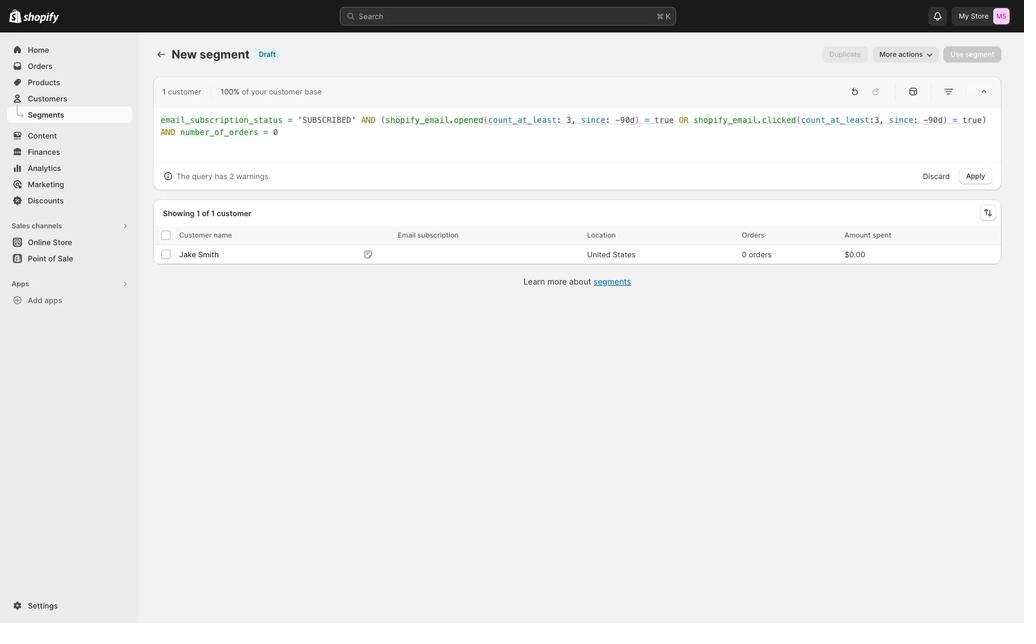 Task type: describe. For each thing, give the bounding box(es) containing it.
sales
[[12, 222, 30, 230]]

2
[[229, 172, 234, 181]]

spent
[[873, 231, 891, 239]]

location
[[587, 231, 616, 239]]

0 horizontal spatial 1
[[162, 87, 166, 96]]

email
[[398, 231, 416, 239]]

segments link
[[594, 277, 631, 286]]

has
[[215, 172, 227, 181]]

my store
[[959, 12, 989, 20]]

customers
[[28, 94, 67, 103]]

1 vertical spatial orders
[[742, 231, 765, 239]]

marketing link
[[7, 176, 132, 193]]

point of sale button
[[0, 251, 139, 267]]

apps button
[[7, 276, 132, 292]]

orders link
[[7, 58, 132, 74]]

search
[[359, 12, 383, 21]]

use segment
[[951, 50, 995, 59]]

shopify image
[[23, 12, 59, 24]]

discard
[[923, 172, 950, 181]]

amount spent
[[845, 231, 891, 239]]

showing 1 of 1 customer
[[163, 208, 251, 218]]

0 orders
[[742, 250, 772, 259]]

point of sale
[[28, 254, 73, 263]]

analytics link
[[7, 160, 132, 176]]

⌘
[[657, 12, 664, 21]]

email subscription
[[398, 231, 459, 239]]

segments
[[594, 277, 631, 286]]

the query has 2 warnings.
[[176, 172, 271, 181]]

100%
[[221, 87, 240, 96]]

united states
[[587, 250, 636, 259]]

more
[[547, 277, 567, 286]]

showing
[[163, 208, 195, 218]]

online store link
[[7, 234, 132, 251]]

my store image
[[993, 8, 1010, 24]]

segment for new segment
[[200, 48, 250, 61]]

warning alert
[[153, 162, 280, 190]]

segment for use segment
[[965, 50, 995, 59]]

segments link
[[7, 107, 132, 123]]

customer
[[179, 231, 212, 239]]

more
[[880, 50, 897, 59]]

store for my store
[[971, 12, 989, 20]]

marketing
[[28, 180, 64, 189]]

finances
[[28, 147, 60, 157]]

orders
[[749, 250, 772, 259]]

learn
[[523, 277, 545, 286]]

jake
[[179, 250, 196, 259]]

base
[[305, 87, 322, 96]]

actions
[[898, 50, 923, 59]]

discounts link
[[7, 193, 132, 209]]

amount
[[845, 231, 871, 239]]

my
[[959, 12, 969, 20]]

settings link
[[7, 598, 132, 614]]

add apps button
[[7, 292, 132, 309]]

100% of your customer base
[[221, 87, 322, 96]]

1 horizontal spatial of
[[202, 208, 209, 218]]

more actions button
[[873, 46, 939, 63]]

0 horizontal spatial customer
[[168, 87, 201, 96]]

use
[[951, 50, 964, 59]]

⌘ k
[[657, 12, 671, 21]]

k
[[666, 12, 671, 21]]

name
[[214, 231, 232, 239]]

1 customer
[[162, 87, 201, 96]]

duplicate
[[830, 50, 861, 59]]

your
[[251, 87, 267, 96]]



Task type: locate. For each thing, give the bounding box(es) containing it.
store right my
[[971, 12, 989, 20]]

discounts
[[28, 196, 64, 205]]

2 horizontal spatial customer
[[269, 87, 302, 96]]

1 horizontal spatial orders
[[742, 231, 765, 239]]

1 horizontal spatial segment
[[965, 50, 995, 59]]

0 vertical spatial store
[[971, 12, 989, 20]]

2 horizontal spatial 1
[[211, 208, 215, 218]]

sales channels
[[12, 222, 62, 230]]

0 vertical spatial orders
[[28, 61, 52, 71]]

of left your
[[242, 87, 249, 96]]

subscription
[[417, 231, 459, 239]]

store inside online store 'link'
[[53, 238, 72, 247]]

0 horizontal spatial store
[[53, 238, 72, 247]]

customers link
[[7, 90, 132, 107]]

segment right use
[[965, 50, 995, 59]]

of for your
[[242, 87, 249, 96]]

apply
[[966, 172, 985, 180]]

0 horizontal spatial of
[[48, 254, 56, 263]]

1 vertical spatial store
[[53, 238, 72, 247]]

0 horizontal spatial orders
[[28, 61, 52, 71]]

learn more about segments
[[523, 277, 631, 286]]

the
[[176, 172, 190, 181]]

orders down home
[[28, 61, 52, 71]]

point of sale link
[[7, 251, 132, 267]]

customer name
[[179, 231, 232, 239]]

customer down new
[[168, 87, 201, 96]]

of left sale
[[48, 254, 56, 263]]

smith
[[198, 250, 219, 259]]

store up sale
[[53, 238, 72, 247]]

use segment button
[[944, 46, 1001, 63]]

0 vertical spatial of
[[242, 87, 249, 96]]

finances link
[[7, 144, 132, 160]]

0 horizontal spatial segment
[[200, 48, 250, 61]]

$0.00
[[845, 250, 865, 259]]

Editor field
[[161, 114, 994, 155]]

shopify image
[[9, 9, 22, 23]]

customer right your
[[269, 87, 302, 96]]

home
[[28, 45, 49, 55]]

store
[[971, 12, 989, 20], [53, 238, 72, 247]]

of inside button
[[48, 254, 56, 263]]

apps
[[44, 296, 62, 305]]

more actions
[[880, 50, 923, 59]]

channels
[[32, 222, 62, 230]]

of
[[242, 87, 249, 96], [202, 208, 209, 218], [48, 254, 56, 263]]

sales channels button
[[7, 218, 132, 234]]

1 horizontal spatial store
[[971, 12, 989, 20]]

add
[[28, 296, 42, 305]]

apps
[[12, 280, 29, 288]]

2 vertical spatial of
[[48, 254, 56, 263]]

discard button
[[916, 168, 957, 184]]

warnings.
[[236, 172, 271, 181]]

about
[[569, 277, 591, 286]]

states
[[613, 250, 636, 259]]

jake smith
[[179, 250, 219, 259]]

duplicate button
[[823, 46, 868, 63]]

of up customer name
[[202, 208, 209, 218]]

To create a segment, choose a template or apply a filter. text field
[[161, 114, 994, 155]]

customer
[[168, 87, 201, 96], [269, 87, 302, 96], [217, 208, 251, 218]]

products
[[28, 78, 60, 87]]

0
[[742, 250, 747, 259]]

2 horizontal spatial of
[[242, 87, 249, 96]]

1
[[162, 87, 166, 96], [196, 208, 200, 218], [211, 208, 215, 218]]

draft
[[259, 50, 276, 59]]

of for sale
[[48, 254, 56, 263]]

apply button
[[959, 168, 992, 184]]

settings
[[28, 601, 58, 611]]

home link
[[7, 42, 132, 58]]

redo image
[[870, 86, 881, 97]]

customer up name
[[217, 208, 251, 218]]

point
[[28, 254, 46, 263]]

online store
[[28, 238, 72, 247]]

segment up 100%
[[200, 48, 250, 61]]

1 horizontal spatial 1
[[196, 208, 200, 218]]

online store button
[[0, 234, 139, 251]]

products link
[[7, 74, 132, 90]]

new segment
[[172, 48, 250, 61]]

analytics
[[28, 164, 61, 173]]

1 horizontal spatial customer
[[217, 208, 251, 218]]

united
[[587, 250, 611, 259]]

content
[[28, 131, 57, 140]]

content link
[[7, 128, 132, 144]]

sale
[[58, 254, 73, 263]]

1 vertical spatial of
[[202, 208, 209, 218]]

orders up 0 orders
[[742, 231, 765, 239]]

query
[[192, 172, 213, 181]]

new
[[172, 48, 197, 61]]

orders
[[28, 61, 52, 71], [742, 231, 765, 239]]

segments
[[28, 110, 64, 119]]

jake smith link
[[179, 249, 219, 260]]

add apps
[[28, 296, 62, 305]]

segment inside button
[[965, 50, 995, 59]]

online
[[28, 238, 51, 247]]

store for online store
[[53, 238, 72, 247]]



Task type: vqa. For each thing, say whether or not it's contained in the screenshot.
Text Field
no



